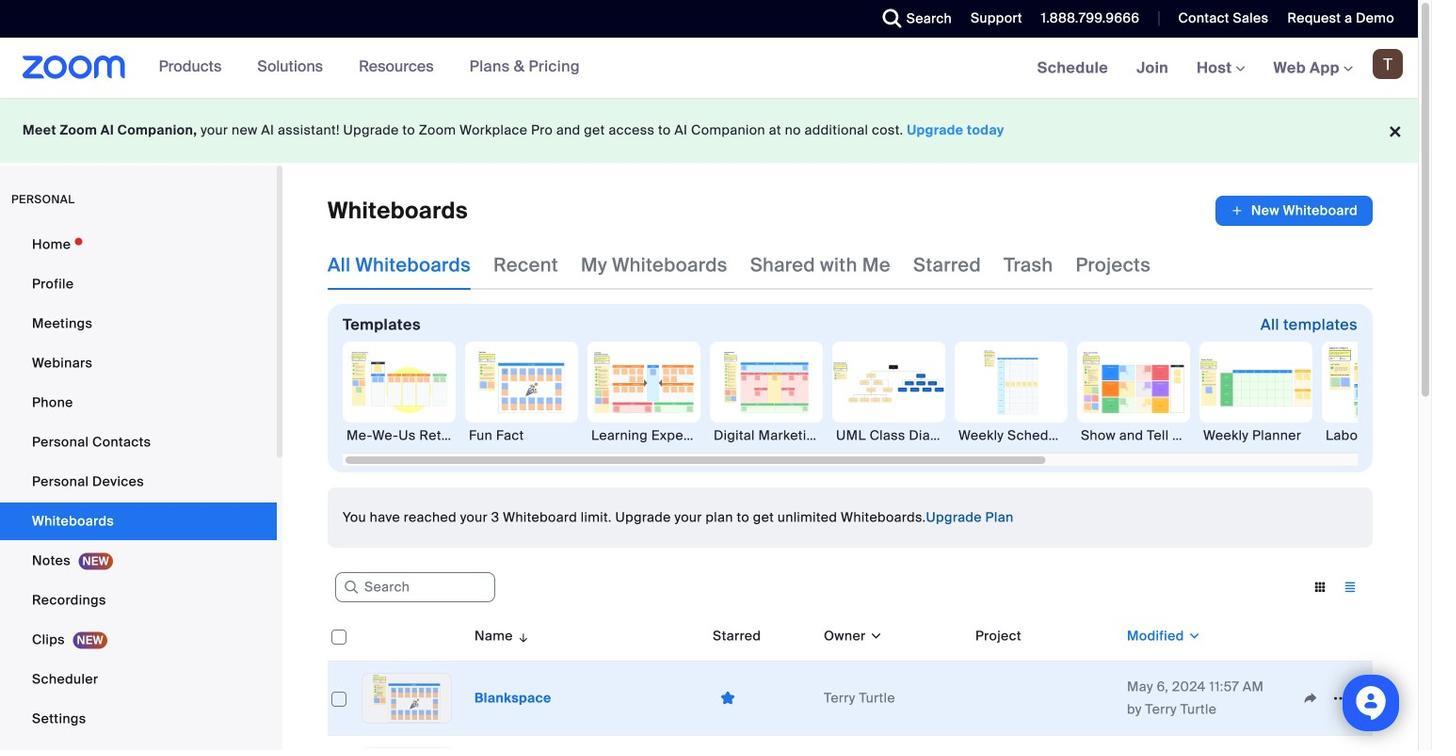 Task type: vqa. For each thing, say whether or not it's contained in the screenshot.
the bottommost application
yes



Task type: describe. For each thing, give the bounding box(es) containing it.
blankspace element
[[475, 690, 552, 707]]

arrow down image
[[513, 625, 530, 648]]

me-we-us retrospective element
[[343, 427, 456, 446]]

thumbnail of blankspace image
[[363, 674, 451, 723]]

add image
[[1231, 202, 1244, 220]]

weekly schedule element
[[955, 427, 1068, 446]]

blankspace, may 6, 2024 11:57 am, modified by terry turtle, link image
[[362, 673, 452, 724]]

click to unstar the whiteboard blankspace image
[[713, 690, 743, 708]]

1 vertical spatial application
[[328, 612, 1387, 750]]

profile picture image
[[1373, 49, 1403, 79]]

0 vertical spatial application
[[1215, 196, 1373, 226]]

zoom logo image
[[23, 56, 126, 79]]

uml class diagram element
[[832, 427, 945, 446]]

digital marketing canvas element
[[710, 427, 823, 446]]

weekly planner element
[[1200, 427, 1313, 446]]



Task type: locate. For each thing, give the bounding box(es) containing it.
product information navigation
[[126, 38, 594, 98]]

learning experience canvas element
[[588, 427, 701, 446]]

grid mode, not selected image
[[1305, 579, 1335, 596]]

application
[[1215, 196, 1373, 226], [328, 612, 1387, 750]]

list mode, selected image
[[1335, 579, 1365, 596]]

tabs of all whiteboard page tab list
[[328, 241, 1151, 290]]

banner
[[0, 38, 1418, 99]]

fun fact element
[[465, 427, 578, 446]]

meetings navigation
[[1023, 38, 1418, 99]]

personal menu menu
[[0, 226, 277, 750]]

laboratory report element
[[1322, 427, 1432, 446]]

footer
[[0, 98, 1418, 163]]

down image
[[866, 627, 883, 646]]

show and tell with a twist element
[[1077, 427, 1190, 446]]

cell
[[968, 662, 1120, 736], [328, 736, 354, 750], [467, 736, 705, 750], [705, 736, 816, 750], [816, 736, 968, 750], [968, 736, 1120, 750], [1120, 736, 1288, 750], [1288, 736, 1373, 750]]

Search text field
[[335, 572, 495, 603]]



